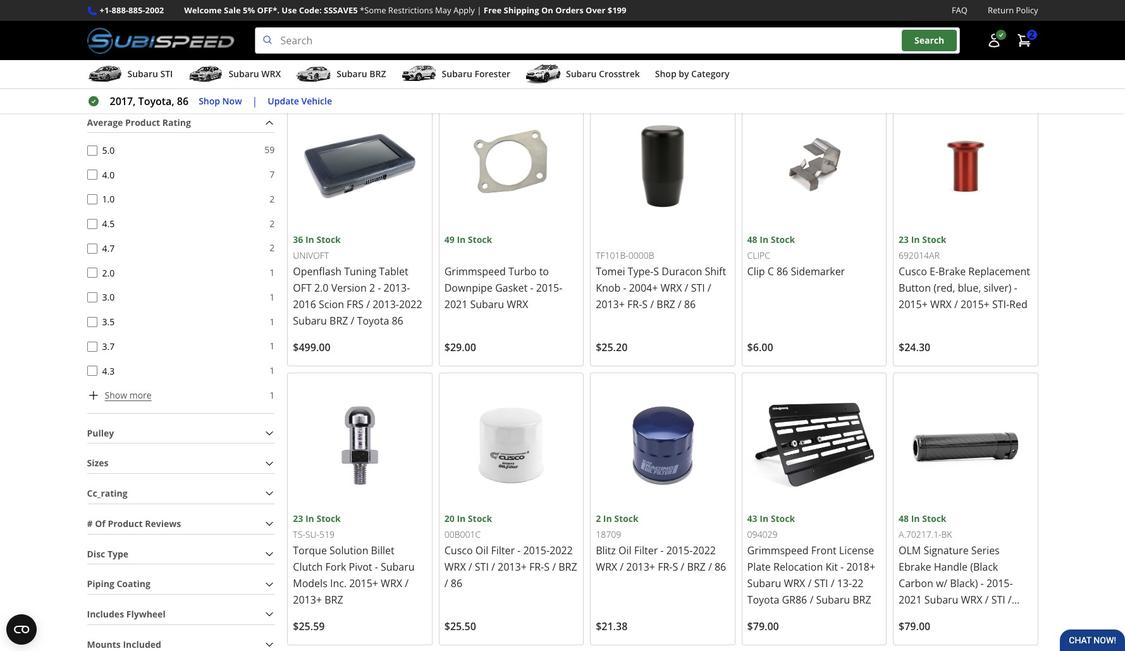 Task type: locate. For each thing, give the bounding box(es) containing it.
2022 for cusco oil filter - 2015-2022 wrx / sti / 2013+ fr-s / brz / 86
[[550, 544, 573, 558]]

2.0 down openflash
[[314, 281, 329, 295]]

- inside 2 in stock 18709 blitz oil filter - 2015-2022 wrx / 2013+ fr-s / brz / 86
[[661, 544, 664, 558]]

0 vertical spatial 2021
[[445, 297, 468, 311]]

average product rating
[[87, 116, 191, 128]]

in for grimmspeed front license plate relocation kit - 2018+ subaru wrx / sti / 13-22 toyota gr86 / subaru brz
[[760, 513, 769, 525]]

2.0 right 2.0 button
[[102, 267, 115, 279]]

1 horizontal spatial 48
[[899, 513, 909, 525]]

48 up a.70217.1-
[[899, 513, 909, 525]]

sti down duracon
[[691, 281, 705, 295]]

blitz oil filter - 2015-2022 wrx / 2013+ fr-s / brz / 86 image
[[596, 378, 730, 512]]

0 horizontal spatial filter
[[491, 544, 515, 558]]

48 for clip c 86 sidemarker
[[748, 233, 758, 245]]

2 vertical spatial 2021
[[926, 609, 949, 623]]

stock for torque solution billet clutch fork pivot - subaru models inc. 2015+ wrx / 2013+ brz
[[317, 513, 341, 525]]

wrx down billet
[[381, 577, 402, 590]]

1 horizontal spatial 2.0
[[314, 281, 329, 295]]

2017,
[[110, 94, 136, 108]]

2 horizontal spatial 2015+
[[961, 297, 990, 311]]

5.0
[[102, 144, 115, 156]]

2 filter from the left
[[634, 544, 658, 558]]

- inside 23 in stock 692014ar cusco e-brake replacement button (red, blue, silver) - 2015+ wrx / 2015+ sti-red
[[1015, 281, 1018, 295]]

subaru inside dropdown button
[[128, 68, 158, 80]]

0 vertical spatial 23
[[899, 233, 909, 245]]

$28.95 link
[[893, 0, 1039, 87]]

forester right 2018
[[951, 642, 991, 651]]

cusco inside 23 in stock 692014ar cusco e-brake replacement button (red, blue, silver) - 2015+ wrx / 2015+ sti-red
[[899, 264, 928, 278]]

48 up "clipc"
[[748, 233, 758, 245]]

stock inside 23 in stock 692014ar cusco e-brake replacement button (red, blue, silver) - 2015+ wrx / 2015+ sti-red
[[923, 233, 947, 245]]

in right the 20
[[457, 513, 466, 525]]

subaru down 13-
[[817, 593, 850, 607]]

59
[[265, 144, 275, 156]]

2 vertical spatial 2013-
[[899, 609, 926, 623]]

disc type button
[[87, 544, 275, 564]]

0 vertical spatial shop
[[655, 68, 677, 80]]

brz inside 20 in stock 00b001c cusco oil filter - 2015-2022 wrx / sti / 2013+ fr-s / brz / 86
[[559, 560, 577, 574]]

oil for sti
[[476, 544, 489, 558]]

0 vertical spatial forester
[[475, 68, 511, 80]]

2015- inside grimmspeed turbo to downpipe gasket - 2015- 2021 subaru wrx
[[536, 281, 563, 295]]

in up su-
[[306, 513, 314, 525]]

oil right blitz
[[619, 544, 632, 558]]

wrx down duracon
[[661, 281, 682, 295]]

brz inside 36 in stock univoft openflash tuning tablet oft 2.0 version 2 - 2013- 2016 scion frs / 2013-2022 subaru brz / toyota 86
[[330, 314, 348, 328]]

relocation
[[774, 560, 823, 574]]

1 for 3.7
[[270, 340, 275, 352]]

48 inside 48 in stock a.70217.1-bk olm signature series ebrake handle (black carbon w/ black) - 2015- 2021 subaru wrx / sti / 2013-2021 scion fr-s / subaru brz / toyota 86 / 2014-2018 forester /
[[899, 513, 909, 525]]

sizes
[[87, 457, 109, 469]]

1 oil from the left
[[476, 544, 489, 558]]

in inside the 43 in stock 094029 grimmspeed front license plate relocation kit - 2018+ subaru wrx / sti / 13-22 toyota gr86 / subaru brz
[[760, 513, 769, 525]]

subaru down billet
[[381, 560, 415, 574]]

shop inside dropdown button
[[655, 68, 677, 80]]

univoft
[[293, 249, 329, 261]]

2015-
[[536, 281, 563, 295], [524, 544, 550, 558], [667, 544, 693, 558], [987, 577, 1013, 591]]

stock up 'bk' at the bottom right of page
[[923, 513, 947, 525]]

stock up 519
[[317, 513, 341, 525]]

sti inside the 43 in stock 094029 grimmspeed front license plate relocation kit - 2018+ subaru wrx / sti / 13-22 toyota gr86 / subaru brz
[[815, 577, 829, 590]]

tomei type-s duracon shift knob - 2004+ wrx / sti / 2013+ fr-s / brz / 86
[[596, 264, 726, 311]]

stock up 692014ar
[[923, 233, 947, 245]]

inc.
[[330, 577, 347, 590]]

1 horizontal spatial $79.00
[[899, 620, 931, 634]]

stock for openflash tuning tablet oft 2.0 version 2 - 2013- 2016 scion frs / 2013-2022 subaru brz / toyota 86
[[317, 233, 341, 245]]

1 vertical spatial forester
[[951, 642, 991, 651]]

0 vertical spatial cusco
[[899, 264, 928, 278]]

0 horizontal spatial oil
[[476, 544, 489, 558]]

| left free
[[477, 4, 482, 16]]

1 for 3.0
[[270, 291, 275, 303]]

cusco e-brake replacement button (red, blue, silver) - 2015+ wrx / 2015+ sti-red image
[[899, 99, 1033, 233]]

1 for 2.0
[[270, 266, 275, 278]]

subaru crosstrek button
[[526, 63, 640, 88]]

subaru wrx button
[[188, 63, 281, 88]]

2013- up 2014-
[[899, 609, 926, 623]]

| right now
[[252, 94, 258, 108]]

2022 inside 20 in stock 00b001c cusco oil filter - 2015-2022 wrx / sti / 2013+ fr-s / brz / 86
[[550, 544, 573, 558]]

48 inside 48 in stock clipc clip c 86 sidemarker
[[748, 233, 758, 245]]

filter for fr-
[[634, 544, 658, 558]]

subaru up 2017, toyota, 86
[[128, 68, 158, 80]]

4 1 from the top
[[270, 340, 275, 352]]

$499.00
[[293, 340, 331, 354]]

0 horizontal spatial grimmspeed
[[445, 264, 506, 278]]

in inside 20 in stock 00b001c cusco oil filter - 2015-2022 wrx / sti / 2013+ fr-s / brz / 86
[[457, 513, 466, 525]]

cusco down 00b001c
[[445, 544, 473, 558]]

86 inside 36 in stock univoft openflash tuning tablet oft 2.0 version 2 - 2013- 2016 scion frs / 2013-2022 subaru brz / toyota 86
[[392, 314, 404, 328]]

sizes button
[[87, 454, 275, 473]]

sti up toyota,
[[160, 68, 173, 80]]

2
[[1030, 29, 1035, 41], [270, 193, 275, 205], [270, 217, 275, 229], [270, 242, 275, 254], [369, 281, 375, 295], [596, 513, 601, 525]]

4.0
[[102, 169, 115, 181]]

sti down (black
[[992, 593, 1006, 607]]

subaru down 2016
[[293, 314, 327, 328]]

519
[[320, 529, 335, 541]]

86 inside 2 in stock 18709 blitz oil filter - 2015-2022 wrx / 2013+ fr-s / brz / 86
[[715, 560, 727, 574]]

2015+ for cusco e-brake replacement button (red, blue, silver) - 2015+ wrx / 2015+ sti-red
[[961, 297, 990, 311]]

free
[[484, 4, 502, 16]]

in up the 18709
[[604, 513, 612, 525]]

2 button
[[1011, 28, 1039, 53]]

includes flywheel button
[[87, 605, 275, 624]]

0 vertical spatial 48
[[748, 233, 758, 245]]

stock inside 48 in stock a.70217.1-bk olm signature series ebrake handle (black carbon w/ black) - 2015- 2021 subaru wrx / sti / 2013-2021 scion fr-s / subaru brz / toyota 86 / 2014-2018 forester /
[[923, 513, 947, 525]]

2 $79.00 from the left
[[899, 620, 931, 634]]

sale
[[224, 4, 241, 16]]

2004+
[[629, 281, 658, 295]]

oft
[[293, 281, 312, 295]]

2002
[[145, 4, 164, 16]]

0 horizontal spatial 2021
[[445, 297, 468, 311]]

shop
[[655, 68, 677, 80], [199, 95, 220, 107]]

1 1 from the top
[[270, 266, 275, 278]]

stock for grimmspeed front license plate relocation kit - 2018+ subaru wrx / sti / 13-22 toyota gr86 / subaru brz
[[771, 513, 795, 525]]

1 vertical spatial 2021
[[899, 593, 922, 607]]

1 horizontal spatial 2015+
[[899, 297, 928, 311]]

grimmspeed turbo to downpipe gasket - 2015- 2021 subaru wrx
[[445, 264, 563, 311]]

2 vertical spatial toyota
[[963, 626, 995, 640]]

brz
[[370, 68, 386, 80], [657, 297, 676, 311], [330, 314, 348, 328], [559, 560, 577, 574], [687, 560, 706, 574], [325, 593, 343, 607], [853, 593, 872, 607], [936, 626, 954, 640]]

2013- down tablet
[[384, 281, 410, 295]]

sti inside "subaru sti" dropdown button
[[160, 68, 173, 80]]

forester inside dropdown button
[[475, 68, 511, 80]]

0 vertical spatial product
[[125, 116, 160, 128]]

1 vertical spatial |
[[252, 94, 258, 108]]

3 1 from the top
[[270, 315, 275, 327]]

in for cusco oil filter - 2015-2022 wrx / sti / 2013+ fr-s / brz / 86
[[457, 513, 466, 525]]

subaru inside 36 in stock univoft openflash tuning tablet oft 2.0 version 2 - 2013- 2016 scion frs / 2013-2022 subaru brz / toyota 86
[[293, 314, 327, 328]]

shop for shop now
[[199, 95, 220, 107]]

subaru up 2014-
[[899, 626, 933, 640]]

23 up ts-
[[293, 513, 303, 525]]

s inside 2 in stock 18709 blitz oil filter - 2015-2022 wrx / 2013+ fr-s / brz / 86
[[673, 560, 678, 574]]

stock for clip c 86 sidemarker
[[771, 233, 795, 245]]

1 horizontal spatial 2022
[[550, 544, 573, 558]]

2 inside button
[[1030, 29, 1035, 41]]

2018+
[[847, 560, 876, 574]]

toyota inside 48 in stock a.70217.1-bk olm signature series ebrake handle (black carbon w/ black) - 2015- 2021 subaru wrx / sti / 2013-2021 scion fr-s / subaru brz / toyota 86 / 2014-2018 forester /
[[963, 626, 995, 640]]

toyota,
[[138, 94, 174, 108]]

$69.00 link
[[590, 0, 736, 87]]

oil down 00b001c
[[476, 544, 489, 558]]

more
[[129, 389, 152, 401]]

in inside 48 in stock a.70217.1-bk olm signature series ebrake handle (black carbon w/ black) - 2015- 2021 subaru wrx / sti / 2013-2021 scion fr-s / subaru brz / toyota 86 / 2014-2018 forester /
[[912, 513, 920, 525]]

23 for su-
[[293, 513, 303, 525]]

23 up 692014ar
[[899, 233, 909, 245]]

subaru forester button
[[401, 63, 511, 88]]

2 horizontal spatial toyota
[[963, 626, 995, 640]]

brz inside tomei type-s duracon shift knob - 2004+ wrx / sti / 2013+ fr-s / brz / 86
[[657, 297, 676, 311]]

1 horizontal spatial 23
[[899, 233, 909, 245]]

wrx up update
[[262, 68, 281, 80]]

0 vertical spatial toyota
[[357, 314, 389, 328]]

0000b
[[629, 249, 655, 261]]

a.70217.1-
[[899, 529, 942, 541]]

filter inside 2 in stock 18709 blitz oil filter - 2015-2022 wrx / 2013+ fr-s / brz / 86
[[634, 544, 658, 558]]

1 horizontal spatial shop
[[655, 68, 677, 80]]

*some
[[360, 4, 386, 16]]

subaru sti
[[128, 68, 173, 80]]

wrx down 00b001c
[[445, 560, 466, 574]]

wrx down blitz
[[596, 560, 618, 574]]

2015+ down pivot
[[349, 577, 378, 590]]

1 horizontal spatial oil
[[619, 544, 632, 558]]

wrx inside grimmspeed turbo to downpipe gasket - 2015- 2021 subaru wrx
[[507, 297, 528, 311]]

stock up the 18709
[[615, 513, 639, 525]]

cc_rating
[[87, 487, 128, 499]]

bk
[[942, 529, 953, 541]]

in for olm signature series ebrake handle (black carbon w/ black) - 2015- 2021 subaru wrx / sti / 2013-2021 scion fr-s / subaru brz / toyota 86 / 2014-2018 forester /
[[912, 513, 920, 525]]

1 horizontal spatial grimmspeed
[[748, 544, 809, 558]]

stock inside 48 in stock clipc clip c 86 sidemarker
[[771, 233, 795, 245]]

ts-
[[293, 529, 305, 541]]

0 horizontal spatial $79.00
[[748, 620, 779, 634]]

2014-
[[899, 642, 926, 651]]

2021 down 'carbon'
[[899, 593, 922, 607]]

$25.59
[[293, 620, 325, 634]]

0 horizontal spatial cusco
[[445, 544, 473, 558]]

2013- right frs
[[373, 297, 399, 311]]

stock inside 20 in stock 00b001c cusco oil filter - 2015-2022 wrx / sti / 2013+ fr-s / brz / 86
[[468, 513, 492, 525]]

0 horizontal spatial toyota
[[357, 314, 389, 328]]

1 horizontal spatial filter
[[634, 544, 658, 558]]

stock for cusco e-brake replacement button (red, blue, silver) - 2015+ wrx / 2015+ sti-red
[[923, 233, 947, 245]]

carbon
[[899, 577, 934, 591]]

a subaru sti thumbnail image image
[[87, 65, 122, 84]]

1 vertical spatial shop
[[199, 95, 220, 107]]

0 vertical spatial scion
[[319, 297, 344, 311]]

stock up c at the right of the page
[[771, 233, 795, 245]]

welcome
[[184, 4, 222, 16]]

4.5 button
[[87, 219, 97, 229]]

/
[[685, 281, 689, 295], [708, 281, 712, 295], [366, 297, 370, 311], [651, 297, 654, 311], [678, 297, 682, 311], [955, 297, 959, 311], [351, 314, 355, 328], [469, 560, 472, 574], [492, 560, 495, 574], [552, 560, 556, 574], [620, 560, 624, 574], [681, 560, 685, 574], [709, 560, 712, 574], [405, 577, 409, 590], [445, 577, 448, 590], [808, 577, 812, 590], [831, 577, 835, 590], [810, 593, 814, 607], [986, 593, 989, 607], [1009, 593, 1012, 607], [1002, 609, 1006, 623], [957, 626, 961, 640], [1012, 626, 1016, 640]]

in for torque solution billet clutch fork pivot - subaru models inc. 2015+ wrx / 2013+ brz
[[306, 513, 314, 525]]

shop left now
[[199, 95, 220, 107]]

to
[[540, 264, 549, 278]]

cusco inside 20 in stock 00b001c cusco oil filter - 2015-2022 wrx / sti / 2013+ fr-s / brz / 86
[[445, 544, 473, 558]]

86 inside 20 in stock 00b001c cusco oil filter - 2015-2022 wrx / sti / 2013+ fr-s / brz / 86
[[451, 577, 463, 590]]

wrx down gasket
[[507, 297, 528, 311]]

product right of
[[108, 517, 143, 529]]

in up a.70217.1-
[[912, 513, 920, 525]]

3.5 button
[[87, 317, 97, 327]]

86 inside tomei type-s duracon shift knob - 2004+ wrx / sti / 2013+ fr-s / brz / 86
[[685, 297, 696, 311]]

scion
[[319, 297, 344, 311], [951, 609, 977, 623]]

23 in stock 692014ar cusco e-brake replacement button (red, blue, silver) - 2015+ wrx / 2015+ sti-red
[[899, 233, 1031, 311]]

in inside 36 in stock univoft openflash tuning tablet oft 2.0 version 2 - 2013- 2016 scion frs / 2013-2022 subaru brz / toyota 86
[[306, 233, 314, 245]]

3.7 button
[[87, 341, 97, 352]]

subaru forester
[[442, 68, 511, 80]]

brz inside 48 in stock a.70217.1-bk olm signature series ebrake handle (black carbon w/ black) - 2015- 2021 subaru wrx / sti / 2013-2021 scion fr-s / subaru brz / toyota 86 / 2014-2018 forester /
[[936, 626, 954, 640]]

show
[[105, 389, 127, 401]]

0 horizontal spatial 48
[[748, 233, 758, 245]]

2013+ inside 20 in stock 00b001c cusco oil filter - 2015-2022 wrx / sti / 2013+ fr-s / brz / 86
[[498, 560, 527, 574]]

- inside 20 in stock 00b001c cusco oil filter - 2015-2022 wrx / sti / 2013+ fr-s / brz / 86
[[518, 544, 521, 558]]

4.0 button
[[87, 170, 97, 180]]

in inside 48 in stock clipc clip c 86 sidemarker
[[760, 233, 769, 245]]

2 inside 36 in stock univoft openflash tuning tablet oft 2.0 version 2 - 2013- 2016 scion frs / 2013-2022 subaru brz / toyota 86
[[369, 281, 375, 295]]

0 horizontal spatial 2015+
[[349, 577, 378, 590]]

0 horizontal spatial shop
[[199, 95, 220, 107]]

stock
[[317, 233, 341, 245], [468, 233, 492, 245], [771, 233, 795, 245], [923, 233, 947, 245], [317, 513, 341, 525], [468, 513, 492, 525], [615, 513, 639, 525], [771, 513, 795, 525], [923, 513, 947, 525]]

may
[[435, 4, 452, 16]]

scion left frs
[[319, 297, 344, 311]]

2 horizontal spatial 2022
[[693, 544, 716, 558]]

0 horizontal spatial 23
[[293, 513, 303, 525]]

0 vertical spatial grimmspeed
[[445, 264, 506, 278]]

openflash tuning tablet oft 2.0 version 2 - 2013-2016 scion frs / 2013-2022 subaru brz / toyota 86 image
[[293, 99, 427, 233]]

toyota down frs
[[357, 314, 389, 328]]

1 horizontal spatial 2021
[[899, 593, 922, 607]]

2021 up 2018
[[926, 609, 949, 623]]

2015- inside 48 in stock a.70217.1-bk olm signature series ebrake handle (black carbon w/ black) - 2015- 2021 subaru wrx / sti / 2013-2021 scion fr-s / subaru brz / toyota 86 / 2014-2018 forester /
[[987, 577, 1013, 591]]

wrx up gr86
[[784, 577, 806, 590]]

brz inside dropdown button
[[370, 68, 386, 80]]

2015- inside 20 in stock 00b001c cusco oil filter - 2015-2022 wrx / sti / 2013+ fr-s / brz / 86
[[524, 544, 550, 558]]

wrx inside tomei type-s duracon shift knob - 2004+ wrx / sti / 2013+ fr-s / brz / 86
[[661, 281, 682, 295]]

olm signature series ebrake handle (black carbon w/ black) - 2015-2021 subaru wrx / sti / 2013-2021 scion fr-s / subaru brz / toyota 86 / 2014-2018 forester / 2013-2017 crosstrek image
[[899, 378, 1033, 512]]

2 inside 2 in stock 18709 blitz oil filter - 2015-2022 wrx / 2013+ fr-s / brz / 86
[[596, 513, 601, 525]]

4.3 button
[[87, 366, 97, 376]]

1 horizontal spatial toyota
[[748, 593, 780, 607]]

wrx inside 2 in stock 18709 blitz oil filter - 2015-2022 wrx / 2013+ fr-s / brz / 86
[[596, 560, 618, 574]]

black)
[[951, 577, 979, 591]]

search button
[[902, 30, 958, 51]]

2.0 inside 36 in stock univoft openflash tuning tablet oft 2.0 version 2 - 2013- 2016 scion frs / 2013-2022 subaru brz / toyota 86
[[314, 281, 329, 295]]

1 for 3.5
[[270, 315, 275, 327]]

toyota down black) on the right bottom
[[963, 626, 995, 640]]

0 horizontal spatial 2.0
[[102, 267, 115, 279]]

stock for olm signature series ebrake handle (black carbon w/ black) - 2015- 2021 subaru wrx / sti / 2013-2021 scion fr-s / subaru brz / toyota 86 / 2014-2018 forester /
[[923, 513, 947, 525]]

2 oil from the left
[[619, 544, 632, 558]]

86 inside 48 in stock a.70217.1-bk olm signature series ebrake handle (black carbon w/ black) - 2015- 2021 subaru wrx / sti / 2013-2021 scion fr-s / subaru brz / toyota 86 / 2014-2018 forester /
[[998, 626, 1010, 640]]

0 horizontal spatial 2022
[[399, 297, 422, 311]]

23 in stock ts-su-519 torque solution billet clutch fork pivot - subaru models inc. 2015+ wrx / 2013+ brz
[[293, 513, 415, 607]]

$26.50
[[293, 61, 325, 75]]

stock up univoft
[[317, 233, 341, 245]]

1 filter from the left
[[491, 544, 515, 558]]

subaru down downpipe
[[470, 297, 504, 311]]

update vehicle button
[[268, 94, 332, 109]]

1 for 4.3
[[270, 364, 275, 376]]

product down 2017, toyota, 86
[[125, 116, 160, 128]]

subaru inside grimmspeed turbo to downpipe gasket - 2015- 2021 subaru wrx
[[470, 297, 504, 311]]

1 horizontal spatial cusco
[[899, 264, 928, 278]]

$79.00 down plate
[[748, 620, 779, 634]]

sti inside 48 in stock a.70217.1-bk olm signature series ebrake handle (black carbon w/ black) - 2015- 2021 subaru wrx / sti / 2013-2021 scion fr-s / subaru brz / toyota 86 / 2014-2018 forester /
[[992, 593, 1006, 607]]

crosstrek
[[599, 68, 640, 80]]

subaru down plate
[[748, 577, 782, 590]]

brake
[[939, 264, 966, 278]]

stock up '094029'
[[771, 513, 795, 525]]

in inside 2 in stock 18709 blitz oil filter - 2015-2022 wrx / 2013+ fr-s / brz / 86
[[604, 513, 612, 525]]

cusco up button
[[899, 264, 928, 278]]

oil for 2013+
[[619, 544, 632, 558]]

frs
[[347, 297, 364, 311]]

1 vertical spatial cusco
[[445, 544, 473, 558]]

2021 down downpipe
[[445, 297, 468, 311]]

grimmspeed turbo to downpipe gasket - 2015-2021 subaru wrx image
[[445, 99, 578, 233]]

3.0 button
[[87, 292, 97, 303]]

in inside 23 in stock ts-su-519 torque solution billet clutch fork pivot - subaru models inc. 2015+ wrx / 2013+ brz
[[306, 513, 314, 525]]

0 vertical spatial |
[[477, 4, 482, 16]]

filter inside 20 in stock 00b001c cusco oil filter - 2015-2022 wrx / sti / 2013+ fr-s / brz / 86
[[491, 544, 515, 558]]

0 vertical spatial 2.0
[[102, 267, 115, 279]]

in right 36
[[306, 233, 314, 245]]

now
[[222, 95, 242, 107]]

stock inside 36 in stock univoft openflash tuning tablet oft 2.0 version 2 - 2013- 2016 scion frs / 2013-2022 subaru brz / toyota 86
[[317, 233, 341, 245]]

in right 43
[[760, 513, 769, 525]]

wrx inside 23 in stock 692014ar cusco e-brake replacement button (red, blue, silver) - 2015+ wrx / 2015+ sti-red
[[931, 297, 952, 311]]

scion down black) on the right bottom
[[951, 609, 977, 623]]

in for clip c 86 sidemarker
[[760, 233, 769, 245]]

23 inside 23 in stock ts-su-519 torque solution billet clutch fork pivot - subaru models inc. 2015+ wrx / 2013+ brz
[[293, 513, 303, 525]]

red
[[1010, 297, 1028, 311]]

in for blitz oil filter - 2015-2022 wrx / 2013+ fr-s / brz / 86
[[604, 513, 612, 525]]

in inside 23 in stock 692014ar cusco e-brake replacement button (red, blue, silver) - 2015+ wrx / 2015+ sti-red
[[912, 233, 920, 245]]

return policy
[[988, 4, 1039, 16]]

in up 692014ar
[[912, 233, 920, 245]]

1 vertical spatial 2.0
[[314, 281, 329, 295]]

product
[[125, 116, 160, 128], [108, 517, 143, 529]]

4.5
[[102, 218, 115, 230]]

1 $79.00 from the left
[[748, 620, 779, 634]]

forester left the a subaru crosstrek thumbnail image
[[475, 68, 511, 80]]

policy
[[1017, 4, 1039, 16]]

2015+ down button
[[899, 297, 928, 311]]

2022 inside 2 in stock 18709 blitz oil filter - 2015-2022 wrx / 2013+ fr-s / brz / 86
[[693, 544, 716, 558]]

oil inside 20 in stock 00b001c cusco oil filter - 2015-2022 wrx / sti / 2013+ fr-s / brz / 86
[[476, 544, 489, 558]]

2 horizontal spatial 2021
[[926, 609, 949, 623]]

3.0
[[102, 291, 115, 303]]

1 vertical spatial product
[[108, 517, 143, 529]]

/ inside 23 in stock ts-su-519 torque solution billet clutch fork pivot - subaru models inc. 2015+ wrx / 2013+ brz
[[405, 577, 409, 590]]

product inside dropdown button
[[108, 517, 143, 529]]

version
[[331, 281, 367, 295]]

s inside 20 in stock 00b001c cusco oil filter - 2015-2022 wrx / sti / 2013+ fr-s / brz / 86
[[544, 560, 550, 574]]

sti down 00b001c
[[475, 560, 489, 574]]

shop now link
[[199, 94, 242, 109]]

restrictions
[[388, 4, 433, 16]]

0 horizontal spatial forester
[[475, 68, 511, 80]]

1 horizontal spatial |
[[477, 4, 482, 16]]

in for cusco e-brake replacement button (red, blue, silver) - 2015+ wrx / 2015+ sti-red
[[912, 233, 920, 245]]

3.5
[[102, 316, 115, 328]]

1 vertical spatial 48
[[899, 513, 909, 525]]

1 horizontal spatial forester
[[951, 642, 991, 651]]

5 1 from the top
[[270, 364, 275, 376]]

in up "clipc"
[[760, 233, 769, 245]]

sti inside 20 in stock 00b001c cusco oil filter - 2015-2022 wrx / sti / 2013+ fr-s / brz / 86
[[475, 560, 489, 574]]

2015+ inside 23 in stock ts-su-519 torque solution billet clutch fork pivot - subaru models inc. 2015+ wrx / 2013+ brz
[[349, 577, 378, 590]]

of
[[95, 517, 106, 529]]

toyota
[[357, 314, 389, 328], [748, 593, 780, 607], [963, 626, 995, 640]]

open widget image
[[6, 614, 37, 645]]

mounts included button
[[87, 635, 275, 651]]

coating
[[117, 578, 151, 590]]

stock up 00b001c
[[468, 513, 492, 525]]

1 vertical spatial 23
[[293, 513, 303, 525]]

oil inside 2 in stock 18709 blitz oil filter - 2015-2022 wrx / 2013+ fr-s / brz / 86
[[619, 544, 632, 558]]

2 1 from the top
[[270, 291, 275, 303]]

in
[[306, 233, 314, 245], [457, 233, 466, 245], [760, 233, 769, 245], [912, 233, 920, 245], [306, 513, 314, 525], [457, 513, 466, 525], [604, 513, 612, 525], [760, 513, 769, 525], [912, 513, 920, 525]]

forester
[[475, 68, 511, 80], [951, 642, 991, 651]]

48 for olm signature series ebrake handle (black carbon w/ black) - 2015- 2021 subaru wrx / sti / 2013-2021 scion fr-s / subaru brz / toyota 86 / 2014-2018 forester /
[[899, 513, 909, 525]]

wrx down (red,
[[931, 297, 952, 311]]

grimmspeed down '094029'
[[748, 544, 809, 558]]

86
[[177, 94, 189, 108], [777, 264, 789, 278], [685, 297, 696, 311], [392, 314, 404, 328], [715, 560, 727, 574], [451, 577, 463, 590], [998, 626, 1010, 640]]

shop left by
[[655, 68, 677, 80]]

stock inside 2 in stock 18709 blitz oil filter - 2015-2022 wrx / 2013+ fr-s / brz / 86
[[615, 513, 639, 525]]

1 vertical spatial toyota
[[748, 593, 780, 607]]

fork
[[326, 560, 346, 574]]

stock right 49
[[468, 233, 492, 245]]

sti down kit
[[815, 577, 829, 590]]

1 vertical spatial grimmspeed
[[748, 544, 809, 558]]

subaru left crosstrek
[[566, 68, 597, 80]]

grimmspeed up downpipe
[[445, 264, 506, 278]]

23 inside 23 in stock 692014ar cusco e-brake replacement button (red, blue, silver) - 2015+ wrx / 2015+ sti-red
[[899, 233, 909, 245]]

$79.00 up 2014-
[[899, 620, 931, 634]]

replacement
[[969, 264, 1031, 278]]

0 horizontal spatial scion
[[319, 297, 344, 311]]

1 horizontal spatial scion
[[951, 609, 977, 623]]

1 vertical spatial scion
[[951, 609, 977, 623]]

wrx down black) on the right bottom
[[962, 593, 983, 607]]

a subaru forester thumbnail image image
[[401, 65, 437, 84]]

0 horizontal spatial |
[[252, 94, 258, 108]]

toyota left gr86
[[748, 593, 780, 607]]

3.7
[[102, 340, 115, 352]]

2015+ down blue,
[[961, 297, 990, 311]]



Task type: describe. For each thing, give the bounding box(es) containing it.
brz inside 23 in stock ts-su-519 torque solution billet clutch fork pivot - subaru models inc. 2015+ wrx / 2013+ brz
[[325, 593, 343, 607]]

on
[[542, 4, 554, 16]]

2 in stock 18709 blitz oil filter - 2015-2022 wrx / 2013+ fr-s / brz / 86
[[596, 513, 727, 574]]

toyota inside 36 in stock univoft openflash tuning tablet oft 2.0 version 2 - 2013- 2016 scion frs / 2013-2022 subaru brz / toyota 86
[[357, 314, 389, 328]]

brz inside 2 in stock 18709 blitz oil filter - 2015-2022 wrx / 2013+ fr-s / brz / 86
[[687, 560, 706, 574]]

shop now
[[199, 95, 242, 107]]

0 vertical spatial 2013-
[[384, 281, 410, 295]]

cusco oil filter - 2015-2022 wrx / sti / 2013+ fr-s / brz / 86 image
[[445, 378, 578, 512]]

wrx inside the 43 in stock 094029 grimmspeed front license plate relocation kit - 2018+ subaru wrx / sti / 13-22 toyota gr86 / subaru brz
[[784, 577, 806, 590]]

wrx inside 48 in stock a.70217.1-bk olm signature series ebrake handle (black carbon w/ black) - 2015- 2021 subaru wrx / sti / 2013-2021 scion fr-s / subaru brz / toyota 86 / 2014-2018 forester /
[[962, 593, 983, 607]]

plate
[[748, 560, 771, 574]]

welcome sale 5% off*. use code: sssave5
[[184, 4, 358, 16]]

clipc
[[748, 249, 771, 261]]

return policy link
[[988, 4, 1039, 17]]

sti inside tomei type-s duracon shift knob - 2004+ wrx / sti / 2013+ fr-s / brz / 86
[[691, 281, 705, 295]]

2013+ inside 23 in stock ts-su-519 torque solution billet clutch fork pivot - subaru models inc. 2015+ wrx / 2013+ brz
[[293, 593, 322, 607]]

5.0 button
[[87, 145, 97, 155]]

su-
[[305, 529, 320, 541]]

wrx inside 23 in stock ts-su-519 torque solution billet clutch fork pivot - subaru models inc. 2015+ wrx / 2013+ brz
[[381, 577, 402, 590]]

4.7
[[102, 242, 115, 254]]

license
[[840, 544, 875, 558]]

toyota inside the 43 in stock 094029 grimmspeed front license plate relocation kit - 2018+ subaru wrx / sti / 13-22 toyota gr86 / subaru brz
[[748, 593, 780, 607]]

6 1 from the top
[[270, 389, 275, 401]]

/ inside 23 in stock 692014ar cusco e-brake replacement button (red, blue, silver) - 2015+ wrx / 2015+ sti-red
[[955, 297, 959, 311]]

code:
[[299, 4, 322, 16]]

stock for blitz oil filter - 2015-2022 wrx / 2013+ fr-s / brz / 86
[[615, 513, 639, 525]]

over
[[586, 4, 606, 16]]

43
[[748, 513, 758, 525]]

+1-
[[100, 4, 112, 16]]

1 vertical spatial 2013-
[[373, 297, 399, 311]]

models
[[293, 577, 328, 590]]

7
[[270, 168, 275, 180]]

692014ar
[[899, 249, 940, 261]]

duracon
[[662, 264, 703, 278]]

- inside grimmspeed turbo to downpipe gasket - 2015- 2021 subaru wrx
[[530, 281, 534, 295]]

20 in stock 00b001c cusco oil filter - 2015-2022 wrx / sti / 2013+ fr-s / brz / 86
[[445, 513, 577, 590]]

2022 inside 36 in stock univoft openflash tuning tablet oft 2.0 version 2 - 2013- 2016 scion frs / 2013-2022 subaru brz / toyota 86
[[399, 297, 422, 311]]

pivot
[[349, 560, 372, 574]]

grimmspeed inside grimmspeed turbo to downpipe gasket - 2015- 2021 subaru wrx
[[445, 264, 506, 278]]

reviews
[[145, 517, 181, 529]]

pulley button
[[87, 424, 275, 443]]

2015+ for torque solution billet clutch fork pivot - subaru models inc. 2015+ wrx / 2013+ brz
[[349, 577, 378, 590]]

wrx inside subaru wrx dropdown button
[[262, 68, 281, 80]]

included
[[123, 638, 161, 650]]

- inside 36 in stock univoft openflash tuning tablet oft 2.0 version 2 - 2013- 2016 scion frs / 2013-2022 subaru brz / toyota 86
[[378, 281, 381, 295]]

tf101b-
[[596, 249, 629, 261]]

$79.00 for grimmspeed front license plate relocation kit - 2018+ subaru wrx / sti / 13-22 toyota gr86 / subaru brz
[[748, 620, 779, 634]]

$199
[[608, 4, 627, 16]]

- inside tomei type-s duracon shift knob - 2004+ wrx / sti / 2013+ fr-s / brz / 86
[[623, 281, 627, 295]]

2.0 button
[[87, 268, 97, 278]]

a subaru wrx thumbnail image image
[[188, 65, 224, 84]]

$79.00 for olm signature series ebrake handle (black carbon w/ black) - 2015- 2021 subaru wrx / sti / 2013-2021 scion fr-s / subaru brz / toyota 86 / 2014-2018 forester /
[[899, 620, 931, 634]]

#
[[87, 517, 93, 529]]

18709
[[596, 529, 621, 541]]

s inside 48 in stock a.70217.1-bk olm signature series ebrake handle (black carbon w/ black) - 2015- 2021 subaru wrx / sti / 2013-2021 scion fr-s / subaru brz / toyota 86 / 2014-2018 forester /
[[994, 609, 1000, 623]]

4.7 button
[[87, 243, 97, 254]]

shift
[[705, 264, 726, 278]]

knob
[[596, 281, 621, 295]]

86 inside 48 in stock clipc clip c 86 sidemarker
[[777, 264, 789, 278]]

turbo
[[509, 264, 537, 278]]

2021 inside grimmspeed turbo to downpipe gasket - 2015- 2021 subaru wrx
[[445, 297, 468, 311]]

product inside dropdown button
[[125, 116, 160, 128]]

torque solution billet clutch fork pivot - subaru models inc. 2015+ wrx / 2013+ brz image
[[293, 378, 427, 512]]

piping coating
[[87, 578, 151, 590]]

- inside 48 in stock a.70217.1-bk olm signature series ebrake handle (black carbon w/ black) - 2015- 2021 subaru wrx / sti / 2013-2021 scion fr-s / subaru brz / toyota 86 / 2014-2018 forester /
[[981, 577, 984, 591]]

downpipe
[[445, 281, 493, 295]]

filter for /
[[491, 544, 515, 558]]

solution
[[330, 544, 369, 558]]

orders
[[556, 4, 584, 16]]

2022 for blitz oil filter - 2015-2022 wrx / 2013+ fr-s / brz / 86
[[693, 544, 716, 558]]

in for openflash tuning tablet oft 2.0 version 2 - 2013- 2016 scion frs / 2013-2022 subaru brz / toyota 86
[[306, 233, 314, 245]]

43 in stock 094029 grimmspeed front license plate relocation kit - 2018+ subaru wrx / sti / 13-22 toyota gr86 / subaru brz
[[748, 513, 876, 607]]

shop for shop by category
[[655, 68, 677, 80]]

2016
[[293, 297, 316, 311]]

# of product reviews button
[[87, 514, 275, 534]]

button
[[899, 281, 931, 295]]

- inside 23 in stock ts-su-519 torque solution billet clutch fork pivot - subaru models inc. 2015+ wrx / 2013+ brz
[[375, 560, 378, 574]]

olm
[[899, 544, 921, 558]]

# of product reviews
[[87, 517, 181, 529]]

49
[[445, 233, 455, 245]]

2013+ inside tomei type-s duracon shift knob - 2004+ wrx / sti / 2013+ fr-s / brz / 86
[[596, 297, 625, 311]]

clip c 86 sidemarker image
[[748, 99, 881, 233]]

cusco for cusco e-brake replacement button (red, blue, silver) - 2015+ wrx / 2015+ sti-red
[[899, 264, 928, 278]]

$26.50 link
[[287, 0, 433, 87]]

search input field
[[255, 27, 960, 54]]

$15.00
[[445, 61, 476, 75]]

$29.00
[[445, 340, 476, 354]]

front
[[812, 544, 837, 558]]

2013+ inside 2 in stock 18709 blitz oil filter - 2015-2022 wrx / 2013+ fr-s / brz / 86
[[627, 560, 656, 574]]

23 for cusco
[[899, 233, 909, 245]]

cusco for cusco oil filter - 2015-2022 wrx / sti / 2013+ fr-s / brz / 86
[[445, 544, 473, 558]]

sti-
[[993, 297, 1010, 311]]

a subaru brz thumbnail image image
[[296, 65, 332, 84]]

rating
[[163, 116, 191, 128]]

2013- inside 48 in stock a.70217.1-bk olm signature series ebrake handle (black carbon w/ black) - 2015- 2021 subaru wrx / sti / 2013-2021 scion fr-s / subaru brz / toyota 86 / 2014-2018 forester /
[[899, 609, 926, 623]]

wrx inside 20 in stock 00b001c cusco oil filter - 2015-2022 wrx / sti / 2013+ fr-s / brz / 86
[[445, 560, 466, 574]]

subaru up now
[[229, 68, 259, 80]]

subaru down w/
[[925, 593, 959, 607]]

subaru right a subaru forester thumbnail image
[[442, 68, 473, 80]]

update
[[268, 95, 299, 107]]

type
[[108, 548, 129, 560]]

stock for cusco oil filter - 2015-2022 wrx / sti / 2013+ fr-s / brz / 86
[[468, 513, 492, 525]]

+1-888-885-2002
[[100, 4, 164, 16]]

*some restrictions may apply | free shipping on orders over $199
[[360, 4, 627, 16]]

tablet
[[379, 264, 409, 278]]

$6.00
[[748, 340, 774, 354]]

forester inside 48 in stock a.70217.1-bk olm signature series ebrake handle (black carbon w/ black) - 2015- 2021 subaru wrx / sti / 2013-2021 scion fr-s / subaru brz / toyota 86 / 2014-2018 forester /
[[951, 642, 991, 651]]

fr- inside 20 in stock 00b001c cusco oil filter - 2015-2022 wrx / sti / 2013+ fr-s / brz / 86
[[530, 560, 544, 574]]

(red,
[[934, 281, 956, 295]]

vehicle
[[302, 95, 332, 107]]

fr- inside 48 in stock a.70217.1-bk olm signature series ebrake handle (black carbon w/ black) - 2015- 2021 subaru wrx / sti / 2013-2021 scion fr-s / subaru brz / toyota 86 / 2014-2018 forester /
[[979, 609, 994, 623]]

$25.20
[[596, 340, 628, 354]]

silver)
[[984, 281, 1012, 295]]

fr- inside 2 in stock 18709 blitz oil filter - 2015-2022 wrx / 2013+ fr-s / brz / 86
[[658, 560, 673, 574]]

a subaru crosstrek thumbnail image image
[[526, 65, 561, 84]]

tf101b-0000b
[[596, 249, 655, 261]]

subaru sti button
[[87, 63, 173, 88]]

scion inside 48 in stock a.70217.1-bk olm signature series ebrake handle (black carbon w/ black) - 2015- 2021 subaru wrx / sti / 2013-2021 scion fr-s / subaru brz / toyota 86 / 2014-2018 forester /
[[951, 609, 977, 623]]

13-
[[838, 577, 852, 590]]

button image
[[987, 33, 1002, 48]]

billet
[[371, 544, 395, 558]]

includes flywheel
[[87, 608, 166, 620]]

$28.95
[[899, 61, 931, 75]]

subispeed logo image
[[87, 27, 234, 54]]

1.0 button
[[87, 194, 97, 204]]

off*.
[[257, 4, 280, 16]]

subaru inside 23 in stock ts-su-519 torque solution billet clutch fork pivot - subaru models inc. 2015+ wrx / 2013+ brz
[[381, 560, 415, 574]]

20
[[445, 513, 455, 525]]

gasket
[[495, 281, 528, 295]]

2015- inside 2 in stock 18709 blitz oil filter - 2015-2022 wrx / 2013+ fr-s / brz / 86
[[667, 544, 693, 558]]

shipping
[[504, 4, 539, 16]]

return
[[988, 4, 1014, 16]]

fr- inside tomei type-s duracon shift knob - 2004+ wrx / sti / 2013+ fr-s / brz / 86
[[628, 297, 642, 311]]

subaru right a subaru brz thumbnail image
[[337, 68, 367, 80]]

scion inside 36 in stock univoft openflash tuning tablet oft 2.0 version 2 - 2013- 2016 scion frs / 2013-2022 subaru brz / toyota 86
[[319, 297, 344, 311]]

$15.00 link
[[439, 0, 584, 87]]

subaru brz
[[337, 68, 386, 80]]

in right 49
[[457, 233, 466, 245]]

- inside the 43 in stock 094029 grimmspeed front license plate relocation kit - 2018+ subaru wrx / sti / 13-22 toyota gr86 / subaru brz
[[841, 560, 844, 574]]

tuning
[[344, 264, 377, 278]]

faq link
[[952, 4, 968, 17]]

49 in stock
[[445, 233, 492, 245]]

brz inside the 43 in stock 094029 grimmspeed front license plate relocation kit - 2018+ subaru wrx / sti / 13-22 toyota gr86 / subaru brz
[[853, 593, 872, 607]]

888-
[[112, 4, 128, 16]]

subaru brz button
[[296, 63, 386, 88]]

shop by category
[[655, 68, 730, 80]]

grimmspeed front license plate relocation kit - 2018+ subaru wrx / sti / 13-22 toyota gr86 / subaru brz image
[[748, 378, 881, 512]]

tomei type-s duracon shift knob - 2004+ wrx / sti / 2013+ fr-s / brz / 86 image
[[596, 99, 730, 233]]

grimmspeed inside the 43 in stock 094029 grimmspeed front license plate relocation kit - 2018+ subaru wrx / sti / 13-22 toyota gr86 / subaru brz
[[748, 544, 809, 558]]



Task type: vqa. For each thing, say whether or not it's contained in the screenshot.


